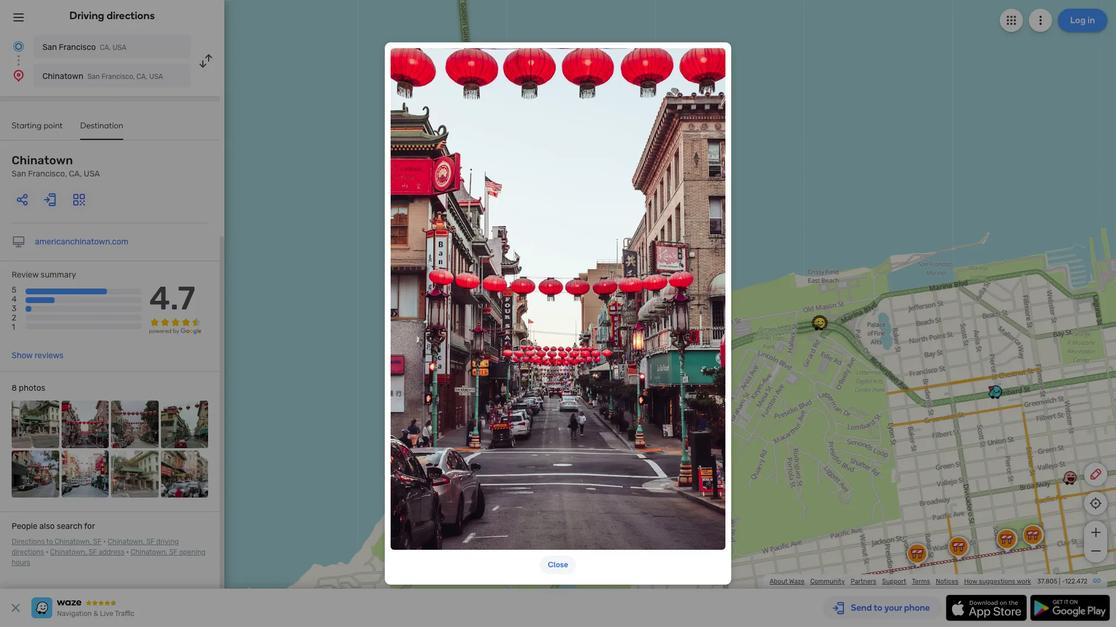 Task type: locate. For each thing, give the bounding box(es) containing it.
ca,
[[100, 44, 111, 52], [137, 73, 148, 81], [69, 169, 82, 179]]

chinatown, sf address
[[50, 549, 124, 557]]

ca, inside the san francisco ca, usa
[[100, 44, 111, 52]]

about
[[770, 578, 788, 586]]

directions
[[107, 9, 155, 22], [12, 549, 44, 557]]

san down the san francisco ca, usa
[[87, 73, 100, 81]]

0 vertical spatial francisco,
[[102, 73, 135, 81]]

starting point
[[12, 121, 63, 131]]

1
[[12, 323, 15, 333]]

0 vertical spatial san
[[42, 42, 57, 52]]

about waze community partners support terms notices how suggestions work
[[770, 578, 1031, 586]]

usa inside the san francisco ca, usa
[[113, 44, 126, 52]]

partners
[[851, 578, 876, 586]]

0 horizontal spatial ca,
[[69, 169, 82, 179]]

2 horizontal spatial san
[[87, 73, 100, 81]]

sf for address
[[89, 549, 97, 557]]

francisco, down the san francisco ca, usa
[[102, 73, 135, 81]]

|
[[1059, 578, 1061, 586]]

&
[[93, 610, 98, 618]]

0 horizontal spatial san
[[12, 169, 26, 179]]

chinatown, for chinatown, sf address
[[50, 549, 87, 557]]

image 1 of chinatown, sf image
[[12, 401, 59, 449]]

1 horizontal spatial usa
[[113, 44, 126, 52]]

driving
[[70, 9, 104, 22]]

chinatown, down driving at the bottom
[[131, 549, 167, 557]]

chinatown down starting point button
[[12, 153, 73, 167]]

chinatown, for chinatown, sf driving directions
[[108, 538, 145, 546]]

sf
[[93, 538, 102, 546], [146, 538, 155, 546], [89, 549, 97, 557], [169, 549, 177, 557]]

chinatown,
[[55, 538, 91, 546], [108, 538, 145, 546], [50, 549, 87, 557], [131, 549, 167, 557]]

chinatown, up the address
[[108, 538, 145, 546]]

1 horizontal spatial ca,
[[100, 44, 111, 52]]

chinatown, for chinatown, sf opening hours
[[131, 549, 167, 557]]

0 horizontal spatial francisco,
[[28, 169, 67, 179]]

point
[[44, 121, 63, 131]]

francisco,
[[102, 73, 135, 81], [28, 169, 67, 179]]

5 4 3 2 1
[[12, 285, 17, 333]]

current location image
[[12, 40, 26, 53]]

terms
[[912, 578, 930, 586]]

1 vertical spatial directions
[[12, 549, 44, 557]]

opening
[[179, 549, 206, 557]]

review summary
[[12, 270, 76, 280]]

image 7 of chinatown, sf image
[[111, 451, 158, 498]]

destination button
[[80, 121, 123, 140]]

to
[[46, 538, 53, 546]]

computer image
[[12, 235, 26, 249]]

0 horizontal spatial usa
[[84, 169, 100, 179]]

san
[[42, 42, 57, 52], [87, 73, 100, 81], [12, 169, 26, 179]]

0 vertical spatial directions
[[107, 9, 155, 22]]

suggestions
[[979, 578, 1015, 586]]

photos
[[19, 384, 45, 394]]

directions right driving
[[107, 9, 155, 22]]

sf inside "chinatown, sf driving directions"
[[146, 538, 155, 546]]

live
[[100, 610, 113, 618]]

zoom out image
[[1088, 545, 1103, 559]]

directions to chinatown, sf
[[12, 538, 102, 546]]

directions to chinatown, sf link
[[12, 538, 102, 546]]

location image
[[12, 69, 26, 83]]

for
[[84, 522, 95, 532]]

chinatown san francisco, ca, usa down the san francisco ca, usa
[[42, 71, 163, 81]]

chinatown, down directions to chinatown, sf
[[50, 549, 87, 557]]

1 vertical spatial san
[[87, 73, 100, 81]]

2 horizontal spatial ca,
[[137, 73, 148, 81]]

chinatown, inside chinatown, sf opening hours
[[131, 549, 167, 557]]

chinatown down francisco
[[42, 71, 83, 81]]

people
[[12, 522, 37, 532]]

san down starting point button
[[12, 169, 26, 179]]

chinatown san francisco, ca, usa
[[42, 71, 163, 81], [12, 153, 100, 179]]

1 vertical spatial chinatown
[[12, 153, 73, 167]]

sf inside chinatown, sf opening hours
[[169, 549, 177, 557]]

0 vertical spatial usa
[[113, 44, 126, 52]]

image 4 of chinatown, sf image
[[161, 401, 208, 449]]

chinatown san francisco, ca, usa down point
[[12, 153, 100, 179]]

francisco, down starting point button
[[28, 169, 67, 179]]

hours
[[12, 559, 30, 567]]

8
[[12, 384, 17, 394]]

1 vertical spatial francisco,
[[28, 169, 67, 179]]

0 vertical spatial ca,
[[100, 44, 111, 52]]

navigation
[[57, 610, 92, 618]]

0 horizontal spatial directions
[[12, 549, 44, 557]]

x image
[[9, 602, 23, 616]]

2 vertical spatial ca,
[[69, 169, 82, 179]]

san left francisco
[[42, 42, 57, 52]]

4
[[12, 295, 17, 305]]

usa
[[113, 44, 126, 52], [149, 73, 163, 81], [84, 169, 100, 179]]

2 vertical spatial san
[[12, 169, 26, 179]]

starting point button
[[12, 121, 63, 139]]

zoom in image
[[1088, 526, 1103, 540]]

chinatown, sf address link
[[50, 549, 124, 557]]

1 horizontal spatial francisco,
[[102, 73, 135, 81]]

notices link
[[936, 578, 958, 586]]

community
[[810, 578, 845, 586]]

chinatown, inside "chinatown, sf driving directions"
[[108, 538, 145, 546]]

waze
[[789, 578, 804, 586]]

directions down directions
[[12, 549, 44, 557]]

chinatown
[[42, 71, 83, 81], [12, 153, 73, 167]]

summary
[[41, 270, 76, 280]]

1 vertical spatial chinatown san francisco, ca, usa
[[12, 153, 100, 179]]

work
[[1017, 578, 1031, 586]]

1 vertical spatial usa
[[149, 73, 163, 81]]

how suggestions work link
[[964, 578, 1031, 586]]



Task type: describe. For each thing, give the bounding box(es) containing it.
community link
[[810, 578, 845, 586]]

1 horizontal spatial san
[[42, 42, 57, 52]]

partners link
[[851, 578, 876, 586]]

1 horizontal spatial directions
[[107, 9, 155, 22]]

chinatown, sf driving directions
[[12, 538, 179, 557]]

0 vertical spatial chinatown san francisco, ca, usa
[[42, 71, 163, 81]]

37.805 | -122.472
[[1037, 578, 1088, 586]]

navigation & live traffic
[[57, 610, 135, 618]]

driving directions
[[70, 9, 155, 22]]

chinatown, sf driving directions link
[[12, 538, 179, 557]]

link image
[[1092, 577, 1102, 586]]

review
[[12, 270, 39, 280]]

chinatown, down search in the bottom of the page
[[55, 538, 91, 546]]

-
[[1062, 578, 1065, 586]]

support
[[882, 578, 906, 586]]

image 6 of chinatown, sf image
[[61, 451, 109, 498]]

people also search for
[[12, 522, 95, 532]]

about waze link
[[770, 578, 804, 586]]

3
[[12, 304, 17, 314]]

francisco
[[59, 42, 96, 52]]

starting
[[12, 121, 42, 131]]

search
[[57, 522, 82, 532]]

37.805
[[1037, 578, 1057, 586]]

chinatown, sf opening hours
[[12, 549, 206, 567]]

also
[[39, 522, 55, 532]]

traffic
[[115, 610, 135, 618]]

show reviews
[[12, 351, 63, 361]]

8 photos
[[12, 384, 45, 394]]

2 horizontal spatial usa
[[149, 73, 163, 81]]

chinatown, sf opening hours link
[[12, 549, 206, 567]]

destination
[[80, 121, 123, 131]]

1 vertical spatial ca,
[[137, 73, 148, 81]]

2 vertical spatial usa
[[84, 169, 100, 179]]

sf for driving
[[146, 538, 155, 546]]

show
[[12, 351, 33, 361]]

san francisco ca, usa
[[42, 42, 126, 52]]

image 5 of chinatown, sf image
[[12, 451, 59, 498]]

americanchinatown.com
[[35, 237, 129, 247]]

image 3 of chinatown, sf image
[[111, 401, 158, 449]]

0 vertical spatial chinatown
[[42, 71, 83, 81]]

directions inside "chinatown, sf driving directions"
[[12, 549, 44, 557]]

pencil image
[[1089, 468, 1103, 482]]

2
[[12, 314, 16, 323]]

sf for opening
[[169, 549, 177, 557]]

5
[[12, 285, 16, 295]]

notices
[[936, 578, 958, 586]]

support link
[[882, 578, 906, 586]]

how
[[964, 578, 977, 586]]

122.472
[[1065, 578, 1088, 586]]

4.7
[[149, 280, 195, 318]]

directions
[[12, 538, 45, 546]]

image 8 of chinatown, sf image
[[161, 451, 208, 498]]

image 2 of chinatown, sf image
[[61, 401, 109, 449]]

driving
[[156, 538, 179, 546]]

americanchinatown.com link
[[35, 237, 129, 247]]

terms link
[[912, 578, 930, 586]]

reviews
[[35, 351, 63, 361]]

address
[[99, 549, 124, 557]]



Task type: vqa. For each thing, say whether or not it's contained in the screenshot.
Chinatown to the bottom
yes



